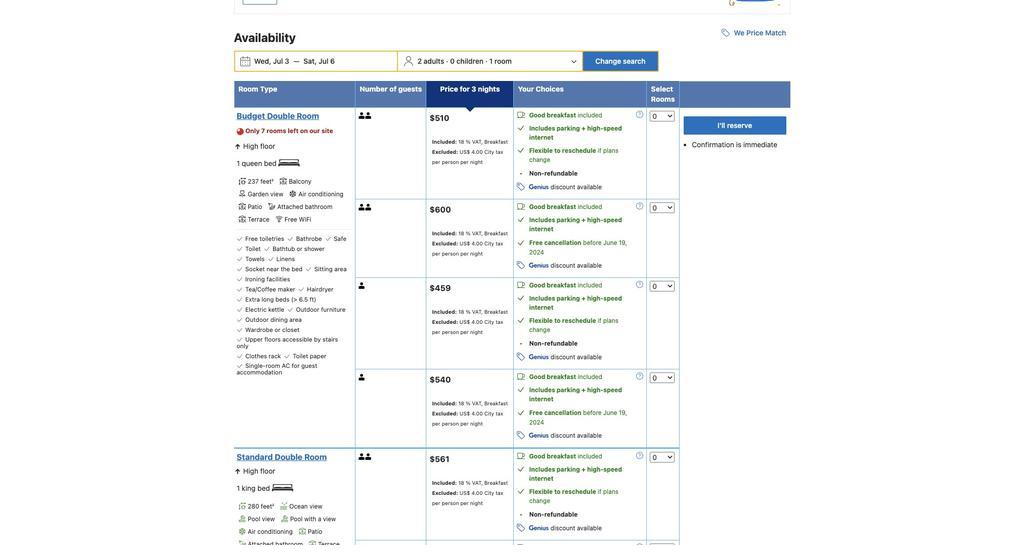 Task type: vqa. For each thing, say whether or not it's contained in the screenshot.
the reviews in GUEST REVIEWS ELEMENT
no



Task type: describe. For each thing, give the bounding box(es) containing it.
good for $459
[[530, 281, 546, 289]]

5 internet from the top
[[530, 475, 554, 482]]

1 includes parking + high-speed internet from the top
[[530, 125, 622, 141]]

1 internet from the top
[[530, 134, 554, 141]]

5 + from the top
[[582, 466, 586, 473]]

included: 18 % vat, breakfast for $510
[[432, 139, 508, 145]]

5 discount from the top
[[551, 524, 576, 532]]

vat, for $510
[[472, 139, 483, 145]]

ironing
[[245, 275, 265, 283]]

budget double room
[[237, 111, 319, 120]]

double for standard
[[275, 452, 303, 462]]

stairs
[[323, 335, 338, 343]]

outdoor dining area
[[245, 316, 302, 323]]

5 discount available from the top
[[549, 524, 602, 532]]

immediate
[[744, 140, 778, 149]]

2 adults · 0 children · 1 room
[[418, 57, 512, 65]]

ft)
[[310, 295, 316, 303]]

1 vertical spatial patio
[[308, 528, 322, 535]]

5 high- from the top
[[588, 466, 604, 473]]

long
[[262, 295, 274, 303]]

towels
[[245, 255, 265, 262]]

electric kettle
[[245, 305, 284, 313]]

parking for $459
[[557, 295, 580, 302]]

parking for $600
[[557, 216, 580, 224]]

more details on meals and payment options image for $540
[[637, 372, 644, 380]]

2 to from the top
[[555, 317, 561, 324]]

socket
[[245, 265, 265, 273]]

guests
[[399, 85, 422, 93]]

1 discount available from the top
[[549, 183, 602, 191]]

1 parking from the top
[[557, 125, 580, 132]]

0
[[450, 57, 455, 65]]

% for $540
[[466, 400, 471, 406]]

2 high floor from the top
[[241, 467, 275, 475]]

1 jul from the left
[[273, 57, 283, 65]]

$561
[[430, 454, 450, 463]]

budget
[[237, 111, 265, 120]]

free cancellation for $540
[[530, 409, 582, 417]]

your choices
[[518, 85, 564, 93]]

shower
[[304, 245, 325, 252]]

terrace
[[248, 215, 270, 223]]

number of guests
[[360, 85, 422, 93]]

outdoor furniture
[[296, 305, 346, 313]]

reschedule for $510
[[563, 147, 596, 154]]

2 if from the top
[[598, 317, 602, 324]]

4 discount from the top
[[551, 432, 576, 439]]

june for $540
[[604, 409, 618, 417]]

1 king bed
[[237, 484, 272, 492]]

if plans change for $510
[[530, 147, 619, 163]]

or for bathtub
[[297, 245, 303, 252]]

wed, jul 3 — sat, jul 6
[[254, 57, 335, 65]]

only 7 rooms left on our site
[[246, 127, 333, 135]]

ocean
[[290, 502, 308, 510]]

budget double room link
[[237, 111, 350, 121]]

breakfast for $540
[[547, 373, 576, 381]]

3 discount available from the top
[[549, 353, 602, 361]]

kettle
[[268, 305, 284, 313]]

includes parking + high-speed internet for $459
[[530, 295, 622, 311]]

included for $459
[[578, 281, 603, 289]]

0 horizontal spatial air
[[248, 528, 256, 535]]

1 high from the top
[[243, 142, 258, 150]]

us$ for $600
[[460, 240, 470, 246]]

bathtub
[[273, 245, 295, 252]]

good breakfast included for $540
[[530, 373, 603, 381]]

breakfast for $459
[[485, 309, 508, 315]]

ironing facilities
[[245, 275, 290, 283]]

your
[[518, 85, 534, 93]]

before june 19, 2024 for $600
[[530, 239, 628, 256]]

night for $540
[[470, 420, 483, 426]]

ac
[[282, 362, 290, 369]]

2 · from the left
[[486, 57, 488, 65]]

before for $600
[[583, 239, 602, 246]]

excluded: for $459
[[432, 319, 458, 325]]

2 reschedule from the top
[[563, 317, 596, 324]]

4.00 for $510
[[472, 149, 483, 155]]

(>
[[291, 295, 297, 303]]

2 available from the top
[[577, 262, 602, 269]]

children
[[457, 57, 484, 65]]

1 vertical spatial area
[[290, 316, 302, 323]]

non- for $510
[[530, 170, 545, 177]]

feet² for 280 feet²
[[261, 502, 274, 510]]

bed for 1 king bed
[[258, 484, 270, 492]]

flexible to reschedule for $561
[[530, 488, 596, 495]]

single-room ac for guest accommodation
[[237, 362, 317, 376]]

2 floor from the top
[[260, 467, 275, 475]]

2 non-refundable from the top
[[530, 340, 578, 347]]

sat, jul 6 button
[[300, 52, 339, 70]]

with
[[304, 515, 316, 523]]

2 plans from the top
[[604, 317, 619, 324]]

change
[[596, 57, 622, 65]]

2 adults · 0 children · 1 room button
[[399, 52, 582, 71]]

dining
[[271, 316, 288, 323]]

4 discount available from the top
[[549, 432, 602, 439]]

facilities
[[267, 275, 290, 283]]

3 discount from the top
[[551, 353, 576, 361]]

sat,
[[304, 57, 317, 65]]

standard double room
[[237, 452, 327, 462]]

room inside dropdown button
[[495, 57, 512, 65]]

1 includes from the top
[[530, 125, 556, 132]]

ocean view
[[290, 502, 323, 510]]

excluded: for $561
[[432, 490, 458, 496]]

2024 for $600
[[530, 248, 545, 256]]

select
[[652, 85, 674, 93]]

bathtub or shower
[[273, 245, 325, 252]]

—
[[294, 57, 300, 65]]

if for $510
[[598, 147, 602, 154]]

change for $510
[[530, 156, 551, 163]]

standard double room link
[[237, 452, 350, 462]]

tax for $600
[[496, 240, 504, 246]]

0 horizontal spatial air conditioning
[[248, 528, 293, 535]]

free cancellation for $600
[[530, 239, 582, 246]]

us$ for $540
[[460, 410, 470, 416]]

non-refundable for $561
[[530, 511, 578, 518]]

2
[[418, 57, 422, 65]]

view for pool view
[[262, 515, 275, 523]]

high- for $600
[[588, 216, 604, 224]]

plans for $561
[[604, 488, 619, 495]]

1 for 1 king bed
[[237, 484, 240, 492]]

to for $561
[[555, 488, 561, 495]]

2 refundable from the top
[[545, 340, 578, 347]]

us$ for $510
[[460, 149, 470, 155]]

reschedule for $561
[[563, 488, 596, 495]]

2 flexible from the top
[[530, 317, 553, 324]]

2 non- from the top
[[530, 340, 545, 347]]

0 vertical spatial room
[[239, 85, 258, 93]]

1 floor from the top
[[260, 142, 275, 150]]

bathrobe
[[296, 235, 322, 242]]

only
[[237, 342, 249, 350]]

4.00 for $561
[[472, 490, 483, 496]]

by
[[314, 335, 321, 343]]

our
[[310, 127, 320, 135]]

wed,
[[254, 57, 271, 65]]

1 included from the top
[[578, 111, 603, 119]]

280
[[248, 502, 259, 510]]

non- for $561
[[530, 511, 545, 518]]

a
[[318, 515, 322, 523]]

included for $600
[[578, 203, 603, 211]]

0 horizontal spatial patio
[[248, 203, 262, 210]]

view for ocean view
[[310, 502, 323, 510]]

internet for $540
[[530, 395, 554, 403]]

0 vertical spatial area
[[335, 265, 347, 273]]

5 good from the top
[[530, 452, 546, 460]]

2 if plans change from the top
[[530, 317, 619, 334]]

left
[[288, 127, 299, 135]]

linens
[[277, 255, 295, 262]]

1 speed from the top
[[604, 125, 622, 132]]

guest
[[302, 362, 317, 369]]

% for $459
[[466, 309, 471, 315]]

2 flexible to reschedule from the top
[[530, 317, 596, 324]]

tea/coffee maker
[[245, 285, 295, 293]]

included: for $600
[[432, 230, 457, 236]]

choices
[[536, 85, 564, 93]]

1 high floor from the top
[[241, 142, 275, 150]]

1 good breakfast included from the top
[[530, 111, 603, 119]]

5 available from the top
[[577, 524, 602, 532]]

us$ for $459
[[460, 319, 470, 325]]

1 + from the top
[[582, 125, 586, 132]]

breakfast for $540
[[485, 400, 508, 406]]

breakfast for $561
[[485, 480, 508, 486]]

speed for $540
[[604, 386, 622, 394]]

safe
[[334, 235, 347, 242]]

tax for $561
[[496, 490, 504, 496]]

3 available from the top
[[577, 353, 602, 361]]

$540
[[430, 375, 451, 384]]

feet² for 237 feet²
[[261, 177, 274, 185]]

2 discount available from the top
[[549, 262, 602, 269]]

1 · from the left
[[446, 57, 449, 65]]

$600
[[430, 205, 451, 214]]

4.00 for $600
[[472, 240, 483, 246]]

rack
[[269, 352, 281, 360]]

5 breakfast from the top
[[547, 452, 576, 460]]

2024 for $540
[[530, 419, 545, 426]]

$510
[[430, 113, 450, 122]]

5 includes parking + high-speed internet from the top
[[530, 466, 622, 482]]

availability
[[234, 30, 296, 45]]

is
[[737, 140, 742, 149]]

18 for $600
[[459, 230, 464, 236]]

breakfast for $600
[[485, 230, 508, 236]]

includes parking + high-speed internet for $600
[[530, 216, 622, 233]]

excluded: for $600
[[432, 240, 458, 246]]

closet
[[282, 326, 300, 333]]

2 change from the top
[[530, 326, 551, 334]]

+ for $600
[[582, 216, 586, 224]]

1 good from the top
[[530, 111, 546, 119]]

1 vertical spatial occupancy image
[[365, 453, 372, 460]]

high- for $459
[[588, 295, 604, 302]]

toiletries
[[260, 235, 284, 242]]

attached
[[278, 203, 303, 210]]

match
[[766, 28, 787, 37]]

5 speed from the top
[[604, 466, 622, 473]]

paper
[[310, 352, 327, 360]]

included: for $510
[[432, 139, 457, 145]]

18 for $510
[[459, 139, 464, 145]]

night for $510
[[470, 159, 483, 165]]

view for garden view
[[271, 190, 283, 198]]

price for 3 nights
[[440, 85, 500, 93]]

near
[[267, 265, 279, 273]]

vat, for $600
[[472, 230, 483, 236]]

internet for $600
[[530, 225, 554, 233]]

1 high- from the top
[[588, 125, 604, 132]]

flexible for $561
[[530, 488, 553, 495]]

the
[[281, 265, 290, 273]]

number
[[360, 85, 388, 93]]

2 high from the top
[[243, 467, 258, 475]]

2 more details on meals and payment options image from the top
[[637, 202, 644, 210]]

7
[[261, 127, 265, 135]]



Task type: locate. For each thing, give the bounding box(es) containing it.
4 18 from the top
[[459, 400, 464, 406]]

price inside dropdown button
[[747, 28, 764, 37]]

included: down $561
[[432, 480, 457, 486]]

4 speed from the top
[[604, 386, 622, 394]]

tax
[[496, 149, 504, 155], [496, 240, 504, 246], [496, 319, 504, 325], [496, 410, 504, 416], [496, 490, 504, 496]]

1 left king on the left bottom of the page
[[237, 484, 240, 492]]

2 vertical spatial •
[[520, 511, 523, 518]]

us$ 4.00 city tax per person per night down $600
[[432, 240, 504, 256]]

occupancy image
[[359, 282, 365, 289], [365, 453, 372, 460]]

includes for $459
[[530, 295, 556, 302]]

1 horizontal spatial 3
[[472, 85, 477, 93]]

standard
[[237, 452, 273, 462]]

room left type
[[239, 85, 258, 93]]

extra long beds (> 6.5 ft)
[[245, 295, 316, 303]]

us$ 4.00 city tax per person per night for $600
[[432, 240, 504, 256]]

2 vertical spatial non-
[[530, 511, 545, 518]]

more details on meals and payment options image
[[637, 111, 644, 118], [637, 202, 644, 210], [637, 452, 644, 459]]

if plans change
[[530, 147, 619, 163], [530, 317, 619, 334], [530, 488, 619, 505]]

2 included: 18 % vat, breakfast from the top
[[432, 230, 508, 236]]

0 vertical spatial to
[[555, 147, 561, 154]]

0 vertical spatial air conditioning
[[299, 190, 344, 198]]

excluded: down the $459
[[432, 319, 458, 325]]

tea/coffee
[[245, 285, 276, 293]]

or down bathrobe
[[297, 245, 303, 252]]

2 night from the top
[[470, 250, 483, 256]]

excluded: for $510
[[432, 149, 458, 155]]

0 vertical spatial before
[[583, 239, 602, 246]]

conditioning down pool view on the bottom
[[258, 528, 293, 535]]

2 good breakfast included from the top
[[530, 203, 603, 211]]

5 breakfast from the top
[[485, 480, 508, 486]]

upper floors accessible by stairs only
[[237, 335, 338, 350]]

19,
[[619, 239, 628, 246], [619, 409, 628, 417]]

person up the $459
[[442, 250, 459, 256]]

0 vertical spatial flexible to reschedule
[[530, 147, 596, 154]]

bed for 1 queen bed
[[264, 159, 277, 168]]

1 queen bed
[[237, 159, 279, 168]]

0 vertical spatial room
[[495, 57, 512, 65]]

1 included: 18 % vat, breakfast from the top
[[432, 139, 508, 145]]

price right the we
[[747, 28, 764, 37]]

1 if plans change from the top
[[530, 147, 619, 163]]

237 feet²
[[248, 177, 274, 185]]

0 vertical spatial feet²
[[261, 177, 274, 185]]

toilet for toilet paper
[[293, 352, 308, 360]]

feet² up garden view
[[261, 177, 274, 185]]

2 vertical spatial more details on meals and payment options image
[[637, 452, 644, 459]]

1 breakfast from the top
[[547, 111, 576, 119]]

1 horizontal spatial toilet
[[293, 352, 308, 360]]

room up on
[[297, 111, 319, 120]]

4 includes parking + high-speed internet from the top
[[530, 386, 622, 403]]

1 vertical spatial june
[[604, 409, 618, 417]]

included: 18 % vat, breakfast down "$510"
[[432, 139, 508, 145]]

double right the standard
[[275, 452, 303, 462]]

bed right the
[[292, 265, 303, 273]]

2 breakfast from the top
[[485, 230, 508, 236]]

excluded: down $561
[[432, 490, 458, 496]]

· right children
[[486, 57, 488, 65]]

0 vertical spatial before june 19, 2024
[[530, 239, 628, 256]]

us$ for $561
[[460, 490, 470, 496]]

0 horizontal spatial toilet
[[245, 245, 261, 252]]

per
[[432, 159, 441, 165], [461, 159, 469, 165], [432, 250, 441, 256], [461, 250, 469, 256], [432, 329, 441, 335], [461, 329, 469, 335], [432, 420, 441, 426], [461, 420, 469, 426], [432, 500, 441, 506], [461, 500, 469, 506]]

us$
[[460, 149, 470, 155], [460, 240, 470, 246], [460, 319, 470, 325], [460, 410, 470, 416], [460, 490, 470, 496]]

5 18 from the top
[[459, 480, 464, 486]]

double up rooms
[[267, 111, 295, 120]]

included for $540
[[578, 373, 603, 381]]

us$ 4.00 city tax per person per night for $459
[[432, 319, 504, 335]]

king
[[242, 484, 256, 492]]

1 vertical spatial room
[[266, 362, 280, 369]]

1 horizontal spatial air
[[299, 190, 307, 198]]

1 if from the top
[[598, 147, 602, 154]]

3 non-refundable from the top
[[530, 511, 578, 518]]

search
[[623, 57, 646, 65]]

0 vertical spatial outdoor
[[296, 305, 320, 313]]

included: for $561
[[432, 480, 457, 486]]

occupancy image
[[359, 112, 365, 119], [365, 112, 372, 119], [359, 204, 365, 211], [365, 204, 372, 211], [359, 374, 365, 381], [359, 453, 365, 460]]

3 included: from the top
[[432, 309, 457, 315]]

1 vertical spatial price
[[440, 85, 458, 93]]

1 vertical spatial plans
[[604, 317, 619, 324]]

0 vertical spatial for
[[460, 85, 470, 93]]

1 horizontal spatial price
[[747, 28, 764, 37]]

room up nights
[[495, 57, 512, 65]]

% for $510
[[466, 139, 471, 145]]

includes parking + high-speed internet
[[530, 125, 622, 141], [530, 216, 622, 233], [530, 295, 622, 311], [530, 386, 622, 403], [530, 466, 622, 482]]

2 cancellation from the top
[[545, 409, 582, 417]]

1 non- from the top
[[530, 170, 545, 177]]

before june 19, 2024
[[530, 239, 628, 256], [530, 409, 628, 426]]

0 vertical spatial reschedule
[[563, 147, 596, 154]]

1 horizontal spatial ·
[[486, 57, 488, 65]]

room inside single-room ac for guest accommodation
[[266, 362, 280, 369]]

4 good from the top
[[530, 373, 546, 381]]

i'll reserve
[[718, 121, 753, 130]]

jul right wed,
[[273, 57, 283, 65]]

outdoor down 6.5
[[296, 305, 320, 313]]

high floor down '7'
[[241, 142, 275, 150]]

high floor
[[241, 142, 275, 150], [241, 467, 275, 475]]

included: 18 % vat, breakfast down $561
[[432, 480, 508, 486]]

3 left —
[[285, 57, 289, 65]]

1 vertical spatial •
[[520, 340, 523, 347]]

garden view
[[248, 190, 283, 198]]

included: down $540
[[432, 400, 457, 406]]

3 for for
[[472, 85, 477, 93]]

price down the 0
[[440, 85, 458, 93]]

4 parking from the top
[[557, 386, 580, 394]]

3 included: 18 % vat, breakfast from the top
[[432, 309, 508, 315]]

0 vertical spatial if
[[598, 147, 602, 154]]

2 • from the top
[[520, 340, 523, 347]]

speed for $600
[[604, 216, 622, 224]]

5 includes from the top
[[530, 466, 556, 473]]

rooms
[[267, 127, 286, 135]]

2 person from the top
[[442, 250, 459, 256]]

2 more details on meals and payment options image from the top
[[637, 372, 644, 380]]

1 refundable from the top
[[545, 170, 578, 177]]

4.00 for $540
[[472, 410, 483, 416]]

vat,
[[472, 139, 483, 145], [472, 230, 483, 236], [472, 309, 483, 315], [472, 400, 483, 406], [472, 480, 483, 486]]

vat, for $540
[[472, 400, 483, 406]]

1 horizontal spatial outdoor
[[296, 305, 320, 313]]

5 included from the top
[[578, 452, 603, 460]]

5 tax from the top
[[496, 490, 504, 496]]

2 vertical spatial if plans change
[[530, 488, 619, 505]]

3 left nights
[[472, 85, 477, 93]]

night for $600
[[470, 250, 483, 256]]

1 vertical spatial toilet
[[293, 352, 308, 360]]

change search button
[[584, 52, 658, 71]]

19, for $600
[[619, 239, 628, 246]]

jul left 6
[[319, 57, 329, 65]]

person down the $459
[[442, 329, 459, 335]]

3 18 from the top
[[459, 309, 464, 315]]

or down the dining at bottom
[[275, 326, 281, 333]]

2 internet from the top
[[530, 225, 554, 233]]

2 vertical spatial change
[[530, 497, 551, 505]]

2 vertical spatial non-refundable
[[530, 511, 578, 518]]

confirmation
[[692, 140, 735, 149]]

floor down '7'
[[260, 142, 275, 150]]

confirmation is immediate
[[692, 140, 778, 149]]

more details on meals and payment options image for $459
[[637, 281, 644, 288]]

or
[[297, 245, 303, 252], [275, 326, 281, 333]]

1 free cancellation from the top
[[530, 239, 582, 246]]

%
[[466, 139, 471, 145], [466, 230, 471, 236], [466, 309, 471, 315], [466, 400, 471, 406], [466, 480, 471, 486]]

free toiletries
[[245, 235, 284, 242]]

before june 19, 2024 for $540
[[530, 409, 628, 426]]

us$ 4.00 city tax per person per night for $561
[[432, 490, 504, 506]]

before for $540
[[583, 409, 602, 417]]

included: for $540
[[432, 400, 457, 406]]

included: 18 % vat, breakfast for $600
[[432, 230, 508, 236]]

person
[[442, 159, 459, 165], [442, 250, 459, 256], [442, 329, 459, 335], [442, 420, 459, 426], [442, 500, 459, 506]]

area up the closet
[[290, 316, 302, 323]]

1 right children
[[490, 57, 493, 65]]

view up pool with a view
[[310, 502, 323, 510]]

patio down garden
[[248, 203, 262, 210]]

3 change from the top
[[530, 497, 551, 505]]

breakfast for $510
[[485, 139, 508, 145]]

2 tax from the top
[[496, 240, 504, 246]]

1 included: from the top
[[432, 139, 457, 145]]

2 + from the top
[[582, 216, 586, 224]]

bed right queen on the top
[[264, 159, 277, 168]]

0 horizontal spatial ·
[[446, 57, 449, 65]]

4 us$ from the top
[[460, 410, 470, 416]]

1 vertical spatial air
[[248, 528, 256, 535]]

3 more details on meals and payment options image from the top
[[637, 452, 644, 459]]

for
[[460, 85, 470, 93], [292, 362, 300, 369]]

if for $561
[[598, 488, 602, 495]]

us$ 4.00 city tax per person per night down $540
[[432, 410, 504, 426]]

good breakfast included
[[530, 111, 603, 119], [530, 203, 603, 211], [530, 281, 603, 289], [530, 373, 603, 381], [530, 452, 603, 460]]

included: 18 % vat, breakfast down $600
[[432, 230, 508, 236]]

included: down $600
[[432, 230, 457, 236]]

1 vertical spatial flexible to reschedule
[[530, 317, 596, 324]]

furniture
[[321, 305, 346, 313]]

1 vertical spatial floor
[[260, 467, 275, 475]]

cancellation for $540
[[545, 409, 582, 417]]

5 good breakfast included from the top
[[530, 452, 603, 460]]

room type
[[239, 85, 277, 93]]

bed right king on the left bottom of the page
[[258, 484, 270, 492]]

included: 18 % vat, breakfast down $540
[[432, 400, 508, 406]]

outdoor
[[296, 305, 320, 313], [245, 316, 269, 323]]

2 discount from the top
[[551, 262, 576, 269]]

excluded: down $540
[[432, 410, 458, 416]]

pool for pool view
[[248, 515, 260, 523]]

tax for $540
[[496, 410, 504, 416]]

1 horizontal spatial jul
[[319, 57, 329, 65]]

4 breakfast from the top
[[485, 400, 508, 406]]

room down rack
[[266, 362, 280, 369]]

0 vertical spatial flexible
[[530, 147, 553, 154]]

hairdryer
[[307, 285, 334, 293]]

us$ 4.00 city tax per person per night for $540
[[432, 410, 504, 426]]

1 discount from the top
[[551, 183, 576, 191]]

3 to from the top
[[555, 488, 561, 495]]

0 horizontal spatial jul
[[273, 57, 283, 65]]

included: 18 % vat, breakfast for $561
[[432, 480, 508, 486]]

0 vertical spatial occupancy image
[[359, 282, 365, 289]]

only
[[246, 127, 260, 135]]

plans
[[604, 147, 619, 154], [604, 317, 619, 324], [604, 488, 619, 495]]

5 parking from the top
[[557, 466, 580, 473]]

0 horizontal spatial price
[[440, 85, 458, 93]]

1 vertical spatial non-refundable
[[530, 340, 578, 347]]

sitting area
[[314, 265, 347, 273]]

pool for pool with a view
[[290, 515, 303, 523]]

to
[[555, 147, 561, 154], [555, 317, 561, 324], [555, 488, 561, 495]]

we
[[734, 28, 745, 37]]

high floor down the standard
[[241, 467, 275, 475]]

outdoor for outdoor dining area
[[245, 316, 269, 323]]

2 free cancellation from the top
[[530, 409, 582, 417]]

0 vertical spatial air
[[299, 190, 307, 198]]

3 person from the top
[[442, 329, 459, 335]]

1 4.00 from the top
[[472, 149, 483, 155]]

2 vertical spatial to
[[555, 488, 561, 495]]

1 horizontal spatial pool
[[290, 515, 303, 523]]

1 flexible from the top
[[530, 147, 553, 154]]

accommodation
[[237, 369, 282, 376]]

1 more details on meals and payment options image from the top
[[637, 111, 644, 118]]

1 person from the top
[[442, 159, 459, 165]]

outdoor for outdoor furniture
[[296, 305, 320, 313]]

3 if from the top
[[598, 488, 602, 495]]

us$ 4.00 city tax per person per night down "$510"
[[432, 149, 504, 165]]

1 to from the top
[[555, 147, 561, 154]]

included: down the $459
[[432, 309, 457, 315]]

more details on meals and payment options image for $561
[[637, 452, 644, 459]]

attached bathroom
[[278, 203, 333, 210]]

•
[[520, 169, 523, 177], [520, 340, 523, 347], [520, 511, 523, 518]]

6.5
[[299, 295, 308, 303]]

0 vertical spatial june
[[604, 239, 618, 246]]

4 night from the top
[[470, 420, 483, 426]]

1 horizontal spatial air conditioning
[[299, 190, 344, 198]]

4 us$ 4.00 city tax per person per night from the top
[[432, 410, 504, 426]]

+
[[582, 125, 586, 132], [582, 216, 586, 224], [582, 295, 586, 302], [582, 386, 586, 394], [582, 466, 586, 473]]

2 2024 from the top
[[530, 419, 545, 426]]

select rooms
[[652, 85, 675, 103]]

1 vertical spatial high
[[243, 467, 258, 475]]

excluded: down "$510"
[[432, 149, 458, 155]]

3 us$ 4.00 city tax per person per night from the top
[[432, 319, 504, 335]]

feet² right 280
[[261, 502, 274, 510]]

6
[[331, 57, 335, 65]]

high-
[[588, 125, 604, 132], [588, 216, 604, 224], [588, 295, 604, 302], [588, 386, 604, 394], [588, 466, 604, 473]]

· left the 0
[[446, 57, 449, 65]]

socket near the bed
[[245, 265, 303, 273]]

patio down pool with a view
[[308, 528, 322, 535]]

18
[[459, 139, 464, 145], [459, 230, 464, 236], [459, 309, 464, 315], [459, 400, 464, 406], [459, 480, 464, 486]]

for right ac
[[292, 362, 300, 369]]

1 for 1 queen bed
[[237, 159, 240, 168]]

3 4.00 from the top
[[472, 319, 483, 325]]

0 vertical spatial more details on meals and payment options image
[[637, 111, 644, 118]]

included: 18 % vat, breakfast down the $459
[[432, 309, 508, 315]]

vat, for $459
[[472, 309, 483, 315]]

2 jul from the left
[[319, 57, 329, 65]]

balcony
[[289, 177, 312, 185]]

change for $561
[[530, 497, 551, 505]]

breakfast
[[547, 111, 576, 119], [547, 203, 576, 211], [547, 281, 576, 289], [547, 373, 576, 381], [547, 452, 576, 460]]

person for $561
[[442, 500, 459, 506]]

3 speed from the top
[[604, 295, 622, 302]]

i'll reserve button
[[684, 116, 787, 135]]

toilet up towels
[[245, 245, 261, 252]]

0 vertical spatial 3
[[285, 57, 289, 65]]

double for budget
[[267, 111, 295, 120]]

wardrobe or closet
[[245, 326, 300, 333]]

1 more details on meals and payment options image from the top
[[637, 281, 644, 288]]

outdoor down the electric
[[245, 316, 269, 323]]

included: 18 % vat, breakfast for $540
[[432, 400, 508, 406]]

air down pool view on the bottom
[[248, 528, 256, 535]]

room up ocean view
[[305, 452, 327, 462]]

included: 18 % vat, breakfast for $459
[[432, 309, 508, 315]]

0 vertical spatial bed
[[264, 159, 277, 168]]

2 vat, from the top
[[472, 230, 483, 236]]

2 breakfast from the top
[[547, 203, 576, 211]]

us$ 4.00 city tax per person per night
[[432, 149, 504, 165], [432, 240, 504, 256], [432, 319, 504, 335], [432, 410, 504, 426], [432, 490, 504, 506]]

4 good breakfast included from the top
[[530, 373, 603, 381]]

1 cancellation from the top
[[545, 239, 582, 246]]

0 vertical spatial floor
[[260, 142, 275, 150]]

2 % from the top
[[466, 230, 471, 236]]

2 included from the top
[[578, 203, 603, 211]]

high down only
[[243, 142, 258, 150]]

4 included: 18 % vat, breakfast from the top
[[432, 400, 508, 406]]

+ for $540
[[582, 386, 586, 394]]

more details on meals and payment options image for $510
[[637, 111, 644, 118]]

% for $600
[[466, 230, 471, 236]]

3
[[285, 57, 289, 65], [472, 85, 477, 93]]

1 vertical spatial or
[[275, 326, 281, 333]]

wardrobe
[[245, 326, 273, 333]]

2 vertical spatial more details on meals and payment options image
[[637, 544, 644, 545]]

view up attached
[[271, 190, 283, 198]]

pool with a view
[[290, 515, 336, 523]]

pool down 280
[[248, 515, 260, 523]]

1 inside dropdown button
[[490, 57, 493, 65]]

1 vertical spatial 1
[[237, 159, 240, 168]]

or for wardrobe
[[275, 326, 281, 333]]

2 june from the top
[[604, 409, 618, 417]]

more details on meals and payment options image
[[637, 281, 644, 288], [637, 372, 644, 380], [637, 544, 644, 545]]

flexible to reschedule for $510
[[530, 147, 596, 154]]

person down $561
[[442, 500, 459, 506]]

1 vertical spatial 19,
[[619, 409, 628, 417]]

june
[[604, 239, 618, 246], [604, 409, 618, 417]]

high down the standard
[[243, 467, 258, 475]]

4 high- from the top
[[588, 386, 604, 394]]

1 vertical spatial if
[[598, 317, 602, 324]]

0 vertical spatial high
[[243, 142, 258, 150]]

4 excluded: from the top
[[432, 410, 458, 416]]

18 for $459
[[459, 309, 464, 315]]

1 vertical spatial more details on meals and payment options image
[[637, 202, 644, 210]]

1 horizontal spatial conditioning
[[308, 190, 344, 198]]

2 vertical spatial flexible to reschedule
[[530, 488, 596, 495]]

3 refundable from the top
[[545, 511, 578, 518]]

excluded: for $540
[[432, 410, 458, 416]]

city for $510
[[485, 149, 494, 155]]

1 vertical spatial before
[[583, 409, 602, 417]]

toilet up guest
[[293, 352, 308, 360]]

0 vertical spatial price
[[747, 28, 764, 37]]

1 vertical spatial double
[[275, 452, 303, 462]]

0 horizontal spatial room
[[266, 362, 280, 369]]

4 % from the top
[[466, 400, 471, 406]]

high
[[243, 142, 258, 150], [243, 467, 258, 475]]

extra
[[245, 295, 260, 303]]

person down "$510"
[[442, 159, 459, 165]]

free wifi
[[285, 215, 311, 223]]

city for $561
[[485, 490, 494, 496]]

1 vertical spatial 2024
[[530, 419, 545, 426]]

person for $540
[[442, 420, 459, 426]]

1 vertical spatial bed
[[292, 265, 303, 273]]

0 horizontal spatial or
[[275, 326, 281, 333]]

0 horizontal spatial conditioning
[[258, 528, 293, 535]]

view right a
[[323, 515, 336, 523]]

1 vertical spatial if plans change
[[530, 317, 619, 334]]

we price match
[[734, 28, 787, 37]]

3 for jul
[[285, 57, 289, 65]]

2 excluded: from the top
[[432, 240, 458, 246]]

air conditioning up bathroom
[[299, 190, 344, 198]]

0 vertical spatial 19,
[[619, 239, 628, 246]]

non-refundable
[[530, 170, 578, 177], [530, 340, 578, 347], [530, 511, 578, 518]]

toilet for toilet
[[245, 245, 261, 252]]

1 horizontal spatial for
[[460, 85, 470, 93]]

nights
[[478, 85, 500, 93]]

3 more details on meals and payment options image from the top
[[637, 544, 644, 545]]

person for $510
[[442, 159, 459, 165]]

pool down ocean
[[290, 515, 303, 523]]

for inside single-room ac for guest accommodation
[[292, 362, 300, 369]]

18 for $561
[[459, 480, 464, 486]]

1 flexible to reschedule from the top
[[530, 147, 596, 154]]

0 vertical spatial plans
[[604, 147, 619, 154]]

4 includes from the top
[[530, 386, 556, 394]]

2 vertical spatial room
[[305, 452, 327, 462]]

• for $510
[[520, 169, 523, 177]]

air down balcony at top left
[[299, 190, 307, 198]]

2 vertical spatial reschedule
[[563, 488, 596, 495]]

we price match button
[[718, 24, 791, 42]]

0 vertical spatial or
[[297, 245, 303, 252]]

cancellation
[[545, 239, 582, 246], [545, 409, 582, 417]]

0 vertical spatial non-refundable
[[530, 170, 578, 177]]

2 included: from the top
[[432, 230, 457, 236]]

us$ 4.00 city tax per person per night down the $459
[[432, 319, 504, 335]]

4 vat, from the top
[[472, 400, 483, 406]]

5 night from the top
[[470, 500, 483, 506]]

tax for $459
[[496, 319, 504, 325]]

for left nights
[[460, 85, 470, 93]]

if
[[598, 147, 602, 154], [598, 317, 602, 324], [598, 488, 602, 495]]

1 excluded: from the top
[[432, 149, 458, 155]]

18 for $540
[[459, 400, 464, 406]]

0 vertical spatial conditioning
[[308, 190, 344, 198]]

1 18 from the top
[[459, 139, 464, 145]]

5 us$ from the top
[[460, 490, 470, 496]]

0 vertical spatial double
[[267, 111, 295, 120]]

excluded: down $600
[[432, 240, 458, 246]]

% for $561
[[466, 480, 471, 486]]

upper
[[245, 335, 263, 343]]

0 vertical spatial toilet
[[245, 245, 261, 252]]

1 vertical spatial to
[[555, 317, 561, 324]]

3 tax from the top
[[496, 319, 504, 325]]

4 available from the top
[[577, 432, 602, 439]]

1 vertical spatial high floor
[[241, 467, 275, 475]]

night for $561
[[470, 500, 483, 506]]

3 vat, from the top
[[472, 309, 483, 315]]

conditioning up bathroom
[[308, 190, 344, 198]]

0 horizontal spatial pool
[[248, 515, 260, 523]]

night
[[470, 159, 483, 165], [470, 250, 483, 256], [470, 329, 483, 335], [470, 420, 483, 426], [470, 500, 483, 506]]

floor down the standard
[[260, 467, 275, 475]]

4.00 for $459
[[472, 319, 483, 325]]

1 horizontal spatial patio
[[308, 528, 322, 535]]

free cancellation
[[530, 239, 582, 246], [530, 409, 582, 417]]

flexible for $510
[[530, 147, 553, 154]]

1 horizontal spatial room
[[495, 57, 512, 65]]

area right sitting
[[335, 265, 347, 273]]

includes for $540
[[530, 386, 556, 394]]

1 before from the top
[[583, 239, 602, 246]]

genius property image image
[[729, 0, 782, 6]]

person up $561
[[442, 420, 459, 426]]

included: for $459
[[432, 309, 457, 315]]

0 vertical spatial free cancellation
[[530, 239, 582, 246]]

sitting
[[314, 265, 333, 273]]

0 vertical spatial change
[[530, 156, 551, 163]]

refundable for $561
[[545, 511, 578, 518]]

1 city from the top
[[485, 149, 494, 155]]

june for $600
[[604, 239, 618, 246]]

1 vertical spatial conditioning
[[258, 528, 293, 535]]

included: down "$510"
[[432, 139, 457, 145]]

garden
[[248, 190, 269, 198]]

us$ 4.00 city tax per person per night down $561
[[432, 490, 504, 506]]

parking for $540
[[557, 386, 580, 394]]

on
[[300, 127, 308, 135]]

single-
[[245, 362, 266, 369]]

2 vertical spatial flexible
[[530, 488, 553, 495]]

0 vertical spatial 2024
[[530, 248, 545, 256]]

1 available from the top
[[577, 183, 602, 191]]

1 vertical spatial refundable
[[545, 340, 578, 347]]

2 parking from the top
[[557, 216, 580, 224]]

0 vertical spatial more details on meals and payment options image
[[637, 281, 644, 288]]

4 tax from the top
[[496, 410, 504, 416]]

of
[[390, 85, 397, 93]]

air conditioning down pool view on the bottom
[[248, 528, 293, 535]]

bed
[[264, 159, 277, 168], [292, 265, 303, 273], [258, 484, 270, 492]]

1 % from the top
[[466, 139, 471, 145]]

2 vertical spatial if
[[598, 488, 602, 495]]

room for budget double room
[[297, 111, 319, 120]]

plans for $510
[[604, 147, 619, 154]]

1 horizontal spatial or
[[297, 245, 303, 252]]

view down 280 feet²
[[262, 515, 275, 523]]

5 excluded: from the top
[[432, 490, 458, 496]]

0 horizontal spatial 3
[[285, 57, 289, 65]]

1 left queen on the top
[[237, 159, 240, 168]]

internet
[[530, 134, 554, 141], [530, 225, 554, 233], [530, 304, 554, 311], [530, 395, 554, 403], [530, 475, 554, 482]]



